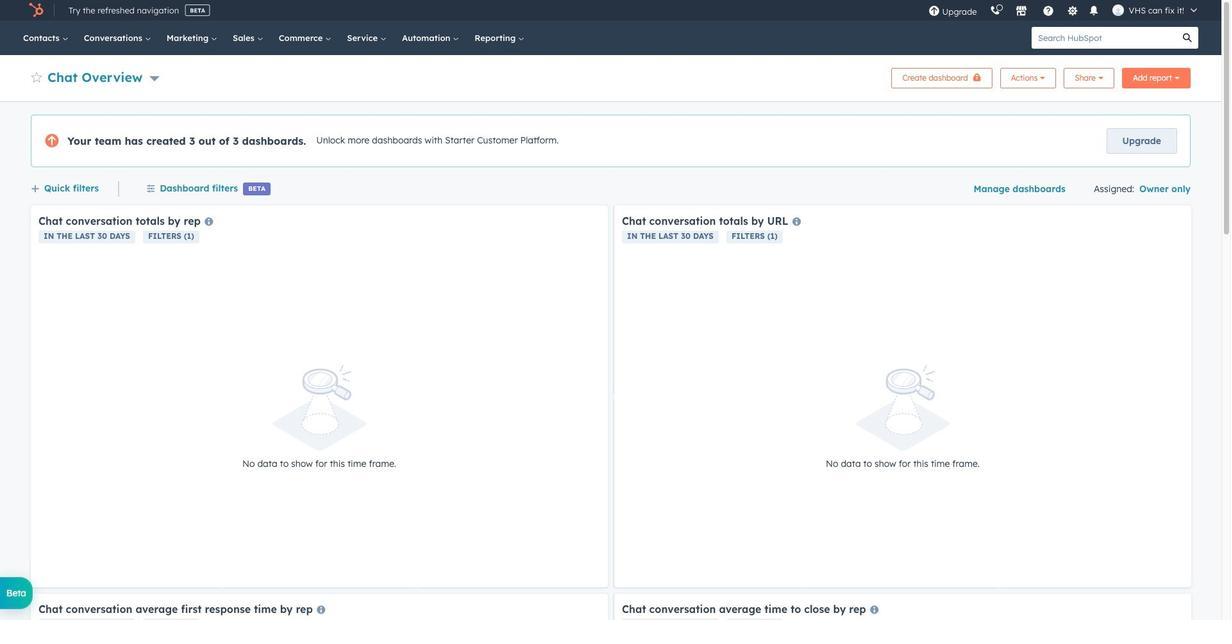 Task type: describe. For each thing, give the bounding box(es) containing it.
chat conversation average first response time by rep element
[[31, 594, 608, 621]]

chat conversation average time to close by rep element
[[614, 594, 1192, 621]]



Task type: vqa. For each thing, say whether or not it's contained in the screenshot.
menu
yes



Task type: locate. For each thing, give the bounding box(es) containing it.
Search HubSpot search field
[[1032, 27, 1177, 49]]

marketplaces image
[[1016, 6, 1027, 17]]

chat conversation totals by url element
[[614, 206, 1192, 588]]

banner
[[31, 64, 1191, 88]]

jer mill image
[[1112, 4, 1124, 16]]

chat conversation totals by rep element
[[31, 206, 608, 588]]

menu
[[922, 0, 1206, 21]]



